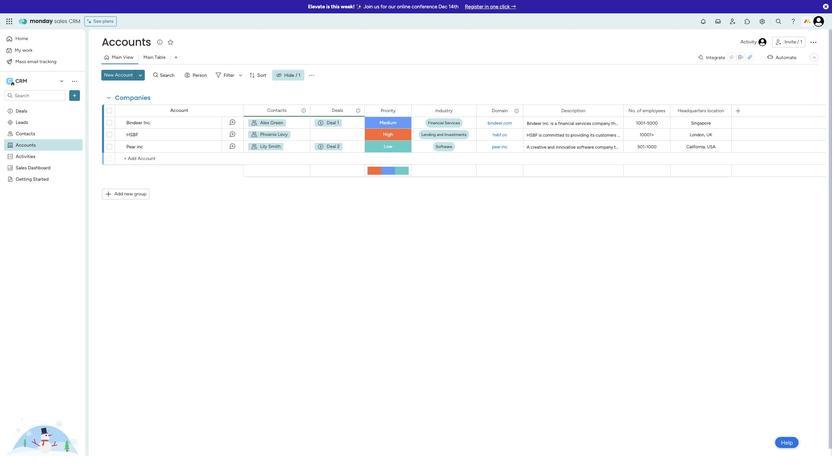 Task type: locate. For each thing, give the bounding box(es) containing it.
inc. for bindeer inc. is a financial services company that provides a wide range of banking and investing services to individuals and businesses.
[[543, 121, 550, 126]]

main table button
[[138, 52, 171, 63]]

see plans
[[93, 18, 114, 24]]

to left help
[[655, 145, 659, 150]]

options image right deals field
[[355, 105, 360, 116]]

collapse board header image
[[812, 55, 817, 60]]

deal 1
[[327, 120, 339, 126]]

1 horizontal spatial hsbf
[[527, 133, 538, 138]]

financial services
[[428, 121, 460, 125]]

column information image right domain field
[[514, 108, 520, 114]]

svg image inside lily smith element
[[251, 144, 258, 150]]

0 vertical spatial account
[[115, 72, 133, 78]]

deals inside field
[[332, 108, 343, 113]]

our
[[388, 4, 396, 10]]

with left the
[[618, 133, 626, 138]]

0 horizontal spatial main
[[112, 55, 122, 60]]

builds
[[623, 145, 635, 150]]

1 down deals field
[[337, 120, 339, 126]]

my work button
[[4, 45, 72, 56]]

0 vertical spatial is
[[326, 4, 330, 10]]

1 horizontal spatial svg image
[[318, 144, 324, 150]]

Headquarters location field
[[676, 107, 726, 115]]

a
[[527, 145, 530, 150]]

svg image
[[251, 144, 258, 150], [318, 144, 324, 150]]

2 services from the left
[[713, 121, 729, 126]]

description
[[562, 108, 586, 114]]

0 horizontal spatial account
[[115, 72, 133, 78]]

2 vertical spatial is
[[539, 133, 542, 138]]

show board description image
[[156, 39, 164, 46]]

register in one click →
[[465, 4, 516, 10]]

crm right sales
[[69, 17, 80, 25]]

1 horizontal spatial services
[[713, 121, 729, 126]]

in
[[485, 4, 489, 10]]

a left "financial"
[[555, 121, 557, 126]]

/ right the invite
[[798, 39, 800, 45]]

1 horizontal spatial a
[[638, 121, 641, 126]]

of left ways
[[723, 133, 728, 138]]

low
[[384, 144, 393, 150]]

hsbf up pear
[[126, 132, 138, 138]]

1 horizontal spatial deals
[[332, 108, 343, 113]]

column information image right deals field
[[356, 108, 361, 113]]

levy
[[278, 132, 288, 138]]

2 vertical spatial of
[[723, 133, 728, 138]]

1 horizontal spatial account
[[170, 108, 188, 113]]

1 vertical spatial with
[[717, 145, 726, 150]]

0 horizontal spatial is
[[326, 4, 330, 10]]

1 main from the left
[[112, 55, 122, 60]]

bindeer for bindeer inc. is a financial services company that provides a wide range of banking and investing services to individuals and businesses.
[[527, 121, 542, 126]]

contacts
[[267, 108, 287, 113], [16, 131, 35, 137]]

a right offers
[[706, 133, 708, 138]]

deal
[[327, 120, 336, 126], [327, 144, 336, 150]]

is up committed
[[551, 121, 554, 126]]

possible
[[644, 133, 660, 138]]

2 deal from the top
[[327, 144, 336, 150]]

inc. down companies field
[[144, 120, 151, 126]]

options image
[[810, 38, 818, 46], [71, 92, 78, 99], [514, 105, 519, 117], [661, 105, 666, 117], [722, 105, 727, 117]]

table
[[155, 55, 166, 60]]

options image right contacts "field"
[[301, 105, 306, 116]]

best
[[635, 133, 643, 138]]

0 horizontal spatial options image
[[301, 105, 306, 116]]

my work
[[15, 47, 32, 53]]

and right lending
[[437, 133, 444, 137]]

0 horizontal spatial bindeer
[[126, 120, 142, 126]]

0 horizontal spatial svg image
[[251, 144, 258, 150]]

0 horizontal spatial of
[[637, 108, 642, 114]]

0 vertical spatial with
[[618, 133, 626, 138]]

0 horizontal spatial inc.
[[144, 120, 151, 126]]

deals up "leads"
[[16, 108, 27, 114]]

a left wide
[[638, 121, 641, 126]]

hsbf.co link
[[492, 132, 509, 137]]

0 horizontal spatial /
[[296, 72, 298, 78]]

0 vertical spatial deal
[[327, 120, 336, 126]]

add to favorites image
[[167, 39, 174, 45]]

0 horizontal spatial services
[[576, 121, 591, 126]]

Priority field
[[379, 107, 397, 115]]

join
[[364, 4, 373, 10]]

1 svg image from the left
[[251, 144, 258, 150]]

1 horizontal spatial options image
[[355, 105, 360, 116]]

to
[[730, 121, 734, 126], [566, 133, 570, 138], [740, 133, 744, 138], [655, 145, 659, 150]]

services up providing
[[576, 121, 591, 126]]

ways
[[729, 133, 739, 138]]

0 vertical spatial /
[[798, 39, 800, 45]]

1 horizontal spatial crm
[[69, 17, 80, 25]]

this
[[331, 4, 340, 10]]

wide
[[642, 121, 651, 126]]

mass email tracking
[[15, 59, 56, 64]]

svg image
[[251, 120, 258, 126], [318, 120, 324, 126], [251, 132, 258, 138]]

0 horizontal spatial a
[[555, 121, 557, 126]]

0 vertical spatial 1
[[801, 39, 803, 45]]

software
[[436, 145, 452, 149]]

integrate
[[706, 55, 726, 60]]

0 vertical spatial accounts
[[102, 34, 151, 50]]

that left builds
[[614, 145, 622, 150]]

green
[[270, 120, 283, 126]]

california,
[[687, 145, 706, 150]]

column information image
[[301, 108, 307, 113], [356, 108, 361, 113], [514, 108, 520, 114]]

svg image left deal 2
[[318, 144, 324, 150]]

see plans button
[[84, 16, 117, 26]]

0 horizontal spatial hsbf
[[126, 132, 138, 138]]

lending
[[422, 133, 436, 137]]

1 vertical spatial accounts
[[16, 142, 36, 148]]

businesses.
[[765, 121, 787, 126]]

1 horizontal spatial is
[[539, 133, 542, 138]]

domain
[[492, 108, 508, 114]]

0 horizontal spatial accounts
[[16, 142, 36, 148]]

public dashboard image
[[7, 165, 13, 171]]

1 right hide
[[299, 72, 301, 78]]

2 horizontal spatial of
[[723, 133, 728, 138]]

to right ways
[[740, 133, 744, 138]]

1 horizontal spatial bindeer
[[527, 121, 542, 126]]

a
[[555, 121, 557, 126], [638, 121, 641, 126], [706, 133, 708, 138]]

1 vertical spatial /
[[296, 72, 298, 78]]

column information image for deals
[[356, 108, 361, 113]]

filter
[[224, 72, 234, 78]]

to down "financial"
[[566, 133, 570, 138]]

and right banking
[[686, 121, 693, 126]]

1 horizontal spatial inc.
[[543, 121, 550, 126]]

services
[[445, 121, 460, 125]]

1 horizontal spatial main
[[143, 55, 154, 60]]

see
[[93, 18, 101, 24]]

contacts down "leads"
[[16, 131, 35, 137]]

bindeer inc.
[[126, 120, 151, 126]]

bindeer up pear inc
[[126, 120, 142, 126]]

1 vertical spatial contacts
[[16, 131, 35, 137]]

/ right hide
[[296, 72, 298, 78]]

deal left '2' at the top left
[[327, 144, 336, 150]]

with right usa on the top of the page
[[717, 145, 726, 150]]

svg image inside phoenix levy element
[[251, 132, 258, 138]]

london, uk
[[690, 133, 713, 138]]

deal for deal 1
[[327, 120, 336, 126]]

activity button
[[738, 37, 770, 48]]

of right range
[[664, 121, 668, 126]]

alex green element
[[248, 119, 286, 127]]

crm right workspace icon
[[15, 78, 27, 84]]

0 vertical spatial contacts
[[267, 108, 287, 113]]

inc. for bindeer inc.
[[144, 120, 151, 126]]

main left the table
[[143, 55, 154, 60]]

dapulse integrations image
[[699, 55, 704, 60]]

dec
[[439, 4, 448, 10]]

1 vertical spatial account
[[170, 108, 188, 113]]

svg image for deal
[[318, 144, 324, 150]]

emails settings image
[[759, 18, 766, 25]]

2 horizontal spatial column information image
[[514, 108, 520, 114]]

10001+
[[640, 133, 655, 138]]

options image right 'priority' "field"
[[402, 105, 407, 117]]

1 horizontal spatial 1
[[337, 120, 339, 126]]

mass email tracking button
[[4, 56, 72, 67]]

deal down deals field
[[327, 120, 336, 126]]

column information image for domain
[[514, 108, 520, 114]]

is up the creative in the right of the page
[[539, 133, 542, 138]]

that left provides
[[612, 121, 620, 126]]

svg image inside deal 1 element
[[318, 120, 324, 126]]

svg image left deal 1
[[318, 120, 324, 126]]

bindeer for bindeer inc.
[[126, 120, 142, 126]]

main for main view
[[112, 55, 122, 60]]

1 inside button
[[801, 39, 803, 45]]

/ for hide
[[296, 72, 298, 78]]

1 vertical spatial 1
[[299, 72, 301, 78]]

0 vertical spatial crm
[[69, 17, 80, 25]]

no.
[[629, 108, 636, 114]]

Contacts field
[[266, 107, 288, 114]]

0 vertical spatial of
[[637, 108, 642, 114]]

activity
[[741, 39, 757, 45]]

of
[[637, 108, 642, 114], [664, 121, 668, 126], [723, 133, 728, 138]]

inc. up committed
[[543, 121, 550, 126]]

services up variety
[[713, 121, 729, 126]]

svg image left lily at the top of the page
[[251, 144, 258, 150]]

is
[[326, 4, 330, 10], [551, 121, 554, 126], [539, 133, 542, 138]]

medium
[[380, 120, 397, 126]]

0 horizontal spatial crm
[[15, 78, 27, 84]]

to up ways
[[730, 121, 734, 126]]

0 horizontal spatial column information image
[[301, 108, 307, 113]]

1 right the invite
[[801, 39, 803, 45]]

deals up deal 1
[[332, 108, 343, 113]]

1 horizontal spatial of
[[664, 121, 668, 126]]

0 horizontal spatial contacts
[[16, 131, 35, 137]]

list box
[[0, 104, 85, 275]]

accounts up activities at top
[[16, 142, 36, 148]]

0 horizontal spatial deals
[[16, 108, 27, 114]]

svg image left alex
[[251, 120, 258, 126]]

1 vertical spatial is
[[551, 121, 554, 126]]

week!
[[341, 4, 355, 10]]

1 vertical spatial crm
[[15, 78, 27, 84]]

christina overa image
[[814, 16, 824, 27]]

workspace options image
[[71, 78, 78, 85]]

hide
[[284, 72, 294, 78]]

option
[[0, 105, 85, 106]]

2 horizontal spatial 1
[[801, 39, 803, 45]]

view
[[123, 55, 133, 60]]

2 svg image from the left
[[318, 144, 324, 150]]

1000
[[647, 145, 657, 150]]

register
[[465, 4, 484, 10]]

one
[[490, 4, 499, 10]]

column information image right contacts "field"
[[301, 108, 307, 113]]

accounts
[[102, 34, 151, 50], [16, 142, 36, 148]]

hsbf up a
[[527, 133, 538, 138]]

→
[[511, 4, 516, 10]]

banking
[[669, 121, 685, 126]]

bindeer up the creative in the right of the page
[[527, 121, 542, 126]]

1
[[801, 39, 803, 45], [299, 72, 301, 78], [337, 120, 339, 126]]

getting started
[[16, 176, 49, 182]]

1 horizontal spatial accounts
[[102, 34, 151, 50]]

of right "no."
[[637, 108, 642, 114]]

contacts inside "field"
[[267, 108, 287, 113]]

customers
[[596, 133, 617, 138]]

london,
[[690, 133, 706, 138]]

help button
[[776, 438, 799, 449]]

svg image for alex
[[251, 120, 258, 126]]

contacts up the green
[[267, 108, 287, 113]]

my
[[15, 47, 21, 53]]

company down customers
[[595, 145, 613, 150]]

1 horizontal spatial /
[[798, 39, 800, 45]]

0 horizontal spatial 1
[[299, 72, 301, 78]]

1 horizontal spatial contacts
[[267, 108, 287, 113]]

svg image left phoenix
[[251, 132, 258, 138]]

1 deal from the top
[[327, 120, 336, 126]]

options image
[[301, 105, 306, 116], [355, 105, 360, 116], [402, 105, 407, 117]]

main for main table
[[143, 55, 154, 60]]

is left this on the top of the page
[[326, 4, 330, 10]]

branch.
[[817, 133, 832, 138]]

that
[[612, 121, 620, 126], [614, 145, 622, 150]]

0 vertical spatial company
[[593, 121, 611, 126]]

svg image inside alex green element
[[251, 120, 258, 126]]

1 horizontal spatial column information image
[[356, 108, 361, 113]]

a creative and innovative software company that builds solutions to help people connect virtually with each other.
[[527, 145, 749, 150]]

2 main from the left
[[143, 55, 154, 60]]

2 horizontal spatial a
[[706, 133, 708, 138]]

main left view
[[112, 55, 122, 60]]

crm inside workspace selection element
[[15, 78, 27, 84]]

innovative
[[556, 145, 576, 150]]

svg image inside deal 2 element
[[318, 144, 324, 150]]

svg image for phoenix
[[251, 132, 258, 138]]

/ inside button
[[798, 39, 800, 45]]

companies
[[115, 94, 151, 102]]

company up customers
[[593, 121, 611, 126]]

1 vertical spatial deal
[[327, 144, 336, 150]]

accounts up view
[[102, 34, 151, 50]]

lily smith element
[[248, 143, 284, 151]]

Description field
[[560, 107, 587, 115]]



Task type: vqa. For each thing, say whether or not it's contained in the screenshot.
the page.
no



Task type: describe. For each thing, give the bounding box(es) containing it.
is for committed
[[539, 133, 542, 138]]

deal 2 element
[[315, 143, 343, 151]]

deal 1 element
[[315, 119, 342, 127]]

dashboard
[[28, 165, 51, 171]]

person
[[193, 72, 207, 78]]

Industry field
[[434, 107, 454, 115]]

2
[[337, 144, 340, 150]]

add
[[114, 191, 123, 197]]

investments
[[445, 133, 467, 137]]

svg image for lily
[[251, 144, 258, 150]]

Companies field
[[113, 94, 152, 102]]

1 vertical spatial that
[[614, 145, 622, 150]]

notifications image
[[700, 18, 707, 25]]

search everything image
[[776, 18, 782, 25]]

1 for hide / 1
[[299, 72, 301, 78]]

each
[[727, 145, 736, 150]]

lottie animation image
[[0, 389, 85, 457]]

2 horizontal spatial is
[[551, 121, 554, 126]]

alex
[[260, 120, 269, 126]]

leads
[[16, 119, 28, 125]]

elevate
[[308, 4, 325, 10]]

the
[[627, 133, 634, 138]]

financial
[[428, 121, 444, 125]]

apps image
[[744, 18, 751, 25]]

list box containing deals
[[0, 104, 85, 275]]

financial
[[558, 121, 574, 126]]

and up including at the right
[[757, 121, 764, 126]]

priority
[[381, 108, 396, 114]]

accounts inside list box
[[16, 142, 36, 148]]

invite
[[785, 39, 797, 45]]

monday
[[30, 17, 53, 25]]

lily smith
[[260, 144, 281, 150]]

uk
[[707, 133, 713, 138]]

sales
[[16, 165, 27, 171]]

sales dashboard
[[16, 165, 51, 171]]

1 for invite / 1
[[801, 39, 803, 45]]

high
[[383, 132, 393, 138]]

No. of employees field
[[627, 107, 667, 115]]

menu image
[[309, 72, 315, 79]]

alex green
[[260, 120, 283, 126]]

and left offers
[[685, 133, 692, 138]]

svg image for deal
[[318, 120, 324, 126]]

conference
[[412, 4, 438, 10]]

phoenix levy
[[260, 132, 288, 138]]

home
[[15, 36, 28, 41]]

employees
[[643, 108, 666, 114]]

person button
[[182, 70, 211, 81]]

email
[[27, 59, 38, 64]]

add view image
[[175, 55, 177, 60]]

2 vertical spatial 1
[[337, 120, 339, 126]]

sort
[[257, 72, 266, 78]]

1 vertical spatial of
[[664, 121, 668, 126]]

and down committed
[[548, 145, 555, 150]]

public board image
[[7, 176, 13, 182]]

inbox image
[[715, 18, 722, 25]]

providing
[[571, 133, 589, 138]]

+ Add Account text field
[[118, 155, 241, 163]]

deal for deal 2
[[327, 144, 336, 150]]

deals inside list box
[[16, 108, 27, 114]]

add new group
[[114, 191, 147, 197]]

virtually
[[701, 145, 716, 150]]

501-
[[638, 145, 647, 150]]

other.
[[737, 145, 749, 150]]

hsbf for hsbf
[[126, 132, 138, 138]]

2 horizontal spatial options image
[[402, 105, 407, 117]]

1 vertical spatial company
[[595, 145, 613, 150]]

angle down image
[[139, 73, 142, 78]]

provides
[[621, 121, 637, 126]]

hsbf for hsbf is committed to providing its customers with the best possible experience, and offers a variety of ways to bank, including online, mobile, and in-branch.
[[527, 133, 538, 138]]

offers
[[693, 133, 705, 138]]

workspace image
[[6, 78, 13, 85]]

autopilot image
[[768, 53, 773, 61]]

account inside button
[[115, 72, 133, 78]]

c
[[8, 78, 11, 84]]

help image
[[790, 18, 797, 25]]

creative
[[531, 145, 547, 150]]

select product image
[[6, 18, 13, 25]]

pear.inc
[[492, 144, 508, 149]]

column information image for contacts
[[301, 108, 307, 113]]

hsbf.co
[[493, 132, 507, 137]]

hsbf is committed to providing its customers with the best possible experience, and offers a variety of ways to bank, including online, mobile, and in-branch.
[[527, 133, 832, 138]]

main view
[[112, 55, 133, 60]]

no. of employees
[[629, 108, 666, 114]]

inc
[[137, 144, 143, 150]]

Search in workspace field
[[14, 92, 56, 100]]

Accounts field
[[100, 34, 153, 50]]

invite members image
[[730, 18, 736, 25]]

arrow down image
[[237, 71, 245, 79]]

options image for deals
[[355, 105, 360, 116]]

Domain field
[[490, 107, 510, 115]]

experience,
[[662, 133, 684, 138]]

automate
[[776, 55, 797, 60]]

main view button
[[101, 52, 138, 63]]

deal 2
[[327, 144, 340, 150]]

1 horizontal spatial with
[[717, 145, 726, 150]]

filter button
[[213, 70, 245, 81]]

group
[[134, 191, 147, 197]]

register in one click → link
[[465, 4, 516, 10]]

1 services from the left
[[576, 121, 591, 126]]

monday sales crm
[[30, 17, 80, 25]]

0 horizontal spatial with
[[618, 133, 626, 138]]

invite / 1 button
[[773, 37, 806, 48]]

workspace selection element
[[6, 77, 28, 86]]

pear inc
[[126, 144, 143, 150]]

hide / 1
[[284, 72, 301, 78]]

california, usa
[[687, 145, 716, 150]]

lottie animation element
[[0, 389, 85, 457]]

including
[[756, 133, 774, 138]]

phoenix levy element
[[248, 131, 291, 139]]

headquarters location
[[678, 108, 725, 114]]

individuals
[[735, 121, 755, 126]]

Deals field
[[330, 107, 345, 114]]

and left the in-
[[804, 133, 811, 138]]

headquarters
[[678, 108, 707, 114]]

/ for invite
[[798, 39, 800, 45]]

bindeer.com
[[488, 121, 512, 126]]

new
[[104, 72, 114, 78]]

industry
[[436, 108, 453, 114]]

v2 search image
[[153, 72, 158, 79]]

activities
[[16, 154, 35, 159]]

is for this
[[326, 4, 330, 10]]

bank,
[[745, 133, 755, 138]]

help
[[781, 440, 793, 447]]

variety
[[709, 133, 722, 138]]

of inside field
[[637, 108, 642, 114]]

usa
[[707, 145, 716, 150]]

in-
[[812, 133, 817, 138]]

Search field
[[158, 71, 178, 80]]

0 vertical spatial that
[[612, 121, 620, 126]]

committed
[[543, 133, 565, 138]]

started
[[33, 176, 49, 182]]

5000
[[647, 121, 658, 126]]

home button
[[4, 33, 72, 44]]

for
[[381, 4, 387, 10]]

options image for contacts
[[301, 105, 306, 116]]

invite / 1
[[785, 39, 803, 45]]



